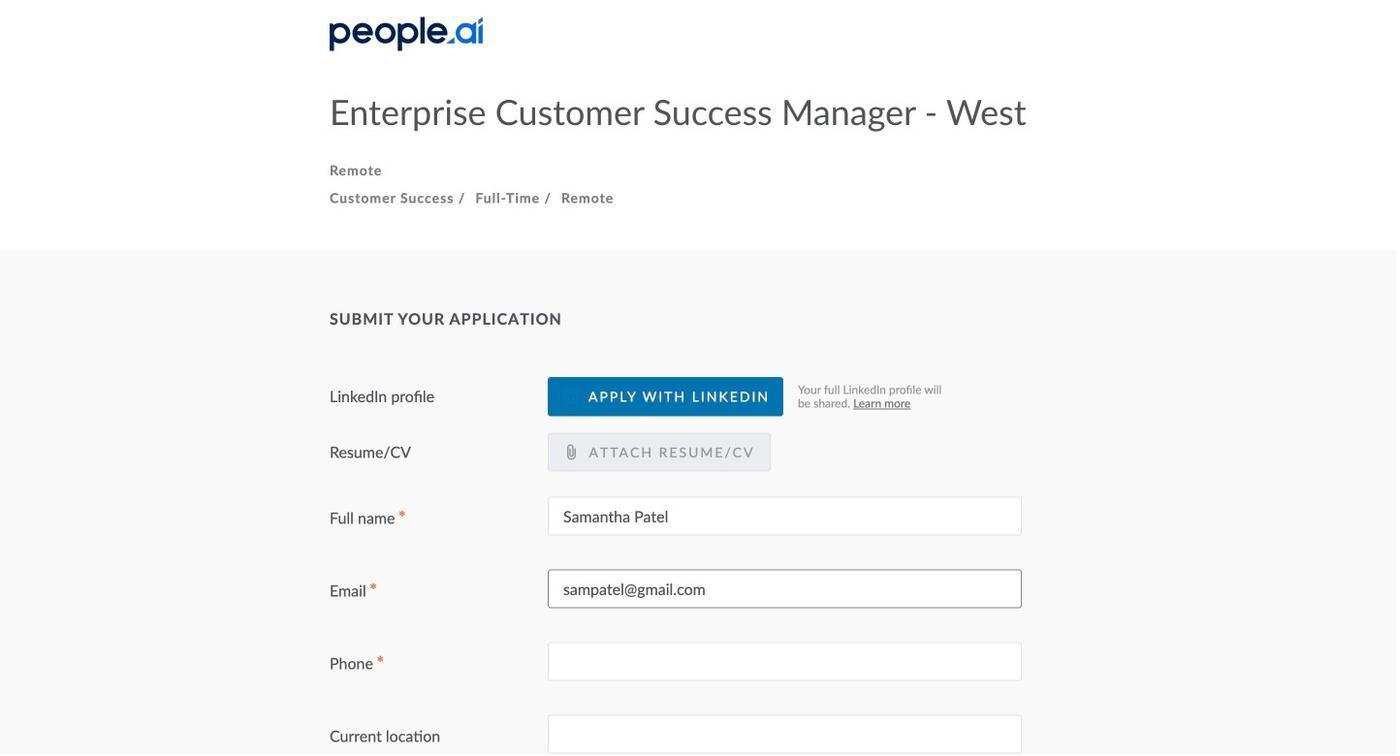 Task type: vqa. For each thing, say whether or not it's contained in the screenshot.
'Add a cover letter or anything else you want to share.' text field
no



Task type: describe. For each thing, give the bounding box(es) containing it.
paperclip image
[[563, 445, 579, 460]]

people.ai logo image
[[330, 17, 483, 51]]



Task type: locate. For each thing, give the bounding box(es) containing it.
None text field
[[548, 497, 1022, 536], [548, 643, 1022, 681], [548, 715, 1022, 754], [548, 497, 1022, 536], [548, 643, 1022, 681], [548, 715, 1022, 754]]

None email field
[[548, 570, 1022, 609]]



